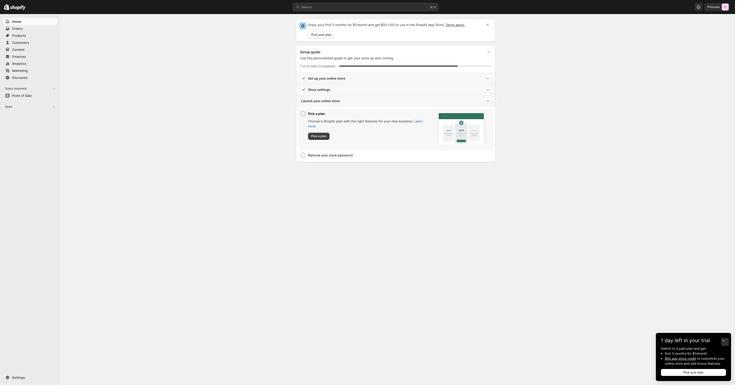 Task type: vqa. For each thing, say whether or not it's contained in the screenshot.
the My Store image
no



Task type: describe. For each thing, give the bounding box(es) containing it.
switch
[[661, 347, 672, 351]]

finances
[[12, 55, 26, 59]]

pick your plan inside "1 day left in your trial" "element"
[[684, 371, 704, 375]]

choose a shopify plan with the right features for your new business.
[[308, 119, 413, 123]]

customers link
[[3, 39, 57, 46]]

store down use this personalized guide to get your store up and running.
[[337, 76, 346, 80]]

first inside "1 day left in your trial" "element"
[[665, 352, 671, 356]]

set up your online store button
[[296, 73, 496, 84]]

shopify inside pick a plan 'element'
[[324, 119, 335, 123]]

with
[[344, 119, 350, 123]]

1 day left in your trial button
[[656, 333, 731, 344]]

$50 inside "1 day left in your trial" "element"
[[665, 357, 671, 361]]

orders
[[12, 27, 23, 31]]

9
[[307, 64, 309, 68]]

your inside the 1 day left in your trial dropdown button
[[690, 338, 700, 344]]

paid
[[679, 347, 686, 351]]

use
[[300, 56, 306, 60]]

right
[[357, 119, 364, 123]]

$50 app store credit link
[[665, 357, 697, 361]]

settings link
[[3, 374, 57, 381]]

pick a plan for pick a plan link
[[311, 134, 327, 138]]

customers
[[12, 41, 29, 45]]

point of sale
[[12, 94, 32, 98]]

apps
[[5, 105, 13, 109]]

apply.
[[456, 23, 465, 27]]

pick a plan for 'pick a plan' dropdown button
[[308, 112, 325, 116]]

products
[[12, 34, 26, 38]]

launch your online store button
[[296, 95, 496, 107]]

plan down "bonus" at bottom right
[[698, 371, 704, 375]]

learn more
[[308, 119, 423, 128]]

sales channels
[[5, 87, 27, 90]]

switch to a paid plan and get:
[[661, 347, 707, 351]]

home link
[[3, 18, 57, 25]]

sales channels button
[[3, 85, 57, 92]]

online inside "launch your online store" dropdown button
[[321, 99, 331, 103]]

1 day left in your trial
[[661, 338, 711, 344]]

use
[[400, 23, 405, 27]]

content
[[12, 48, 25, 52]]

more
[[308, 124, 316, 128]]

$1/month inside "1 day left in your trial" "element"
[[693, 352, 707, 356]]

plan left with
[[336, 119, 343, 123]]

your inside set up your online store dropdown button
[[319, 76, 326, 80]]

enjoy your first 3 months for $1/month and get $50 usd to use in the shopify app store. terms apply.
[[308, 23, 465, 27]]

search
[[301, 5, 312, 9]]

usd
[[388, 23, 395, 27]]

password
[[338, 153, 353, 157]]

setup
[[300, 50, 310, 54]]

0 vertical spatial for
[[348, 23, 352, 27]]

learn
[[414, 119, 423, 123]]

a for pick a plan link
[[318, 134, 320, 138]]

first 3 months for $1/month
[[665, 352, 707, 356]]

online for set up your online store
[[327, 76, 337, 80]]

personalized
[[314, 56, 333, 60]]

0 horizontal spatial $1/month
[[353, 23, 368, 27]]

a for 'pick a plan' dropdown button
[[316, 112, 318, 116]]

customize
[[702, 357, 717, 361]]

k
[[434, 5, 436, 9]]

0 horizontal spatial months
[[335, 23, 347, 27]]

0 horizontal spatial pick your plan
[[311, 33, 332, 37]]

running.
[[382, 56, 394, 60]]

of for 9
[[303, 64, 306, 68]]

pick a plan element
[[308, 119, 428, 140]]

pick for 'pick a plan' dropdown button
[[308, 112, 315, 116]]

set
[[308, 76, 314, 80]]

add
[[691, 362, 697, 366]]

get:
[[701, 347, 707, 351]]

0 horizontal spatial get
[[348, 56, 353, 60]]

up inside set up your online store dropdown button
[[314, 76, 318, 80]]

a for pick a plan 'element' at the top of page
[[321, 119, 323, 123]]

your inside "launch your online store" dropdown button
[[314, 99, 321, 103]]

terms apply. link
[[446, 23, 465, 27]]

analytics link
[[3, 60, 57, 67]]

finances link
[[3, 53, 57, 60]]

store left 'password'
[[329, 153, 337, 157]]

plan inside dropdown button
[[318, 112, 325, 116]]

to left use
[[396, 23, 399, 27]]

⌘ k
[[430, 5, 436, 9]]

to customize your online store and add bonus features
[[665, 357, 725, 366]]

discounts
[[12, 76, 28, 80]]

use this personalized guide to get your store up and running.
[[300, 56, 394, 60]]

content link
[[3, 46, 57, 53]]

3 inside "1 day left in your trial" "element"
[[672, 352, 674, 356]]

store settings
[[308, 88, 330, 92]]

$50 app store credit
[[665, 357, 697, 361]]

left
[[675, 338, 683, 344]]

0 vertical spatial $50
[[381, 23, 387, 27]]

launch your online store
[[301, 99, 340, 103]]

0 vertical spatial up
[[370, 56, 374, 60]]

to right switch
[[673, 347, 676, 351]]

⌘
[[430, 5, 433, 9]]

analytics
[[12, 62, 26, 66]]

tasks
[[310, 64, 318, 68]]

learn more link
[[308, 119, 423, 128]]

app
[[429, 23, 435, 27]]

settings
[[12, 376, 25, 380]]

setup guide
[[300, 50, 321, 54]]

pick for leftmost pick your plan link
[[311, 33, 318, 37]]

and left running.
[[375, 56, 381, 60]]

point of sale link
[[3, 92, 57, 99]]

remove your store password button
[[308, 150, 492, 160]]

remove your store password
[[308, 153, 353, 157]]

sale
[[25, 94, 32, 98]]



Task type: locate. For each thing, give the bounding box(es) containing it.
discounts link
[[3, 74, 57, 81]]

0 horizontal spatial first
[[325, 23, 331, 27]]

0 horizontal spatial shopify
[[324, 119, 335, 123]]

1 horizontal spatial months
[[675, 352, 687, 356]]

in
[[406, 23, 409, 27], [684, 338, 688, 344]]

store
[[361, 56, 369, 60], [337, 76, 346, 80], [332, 99, 340, 103], [329, 153, 337, 157], [679, 357, 687, 361], [675, 362, 683, 366]]

a down choose
[[318, 134, 320, 138]]

3
[[332, 23, 334, 27], [672, 352, 674, 356]]

1 vertical spatial $50
[[665, 357, 671, 361]]

0 horizontal spatial for
[[348, 23, 352, 27]]

1 vertical spatial features
[[708, 362, 721, 366]]

1 horizontal spatial $50
[[665, 357, 671, 361]]

0 horizontal spatial $50
[[381, 23, 387, 27]]

channels
[[14, 87, 27, 90]]

of left the 'sale'
[[21, 94, 24, 98]]

plan up first 3 months for $1/month
[[687, 347, 693, 351]]

of inside button
[[21, 94, 24, 98]]

1 horizontal spatial features
[[708, 362, 721, 366]]

pick a plan inside dropdown button
[[308, 112, 325, 116]]

online for to customize your online store and add bonus features
[[665, 362, 675, 366]]

new
[[392, 119, 398, 123]]

features down customize
[[708, 362, 721, 366]]

store left running.
[[361, 56, 369, 60]]

online down settings
[[321, 99, 331, 103]]

mark remove your store password as done image
[[300, 152, 306, 158]]

pick your plan down enjoy
[[311, 33, 332, 37]]

point
[[12, 94, 20, 98]]

1 vertical spatial get
[[348, 56, 353, 60]]

launch
[[301, 99, 313, 103]]

1 horizontal spatial guide
[[334, 56, 343, 60]]

1 vertical spatial for
[[379, 119, 383, 123]]

plan up 'remove your store password'
[[321, 134, 327, 138]]

a inside dropdown button
[[316, 112, 318, 116]]

store.
[[436, 23, 445, 27]]

1 horizontal spatial for
[[379, 119, 383, 123]]

marketing link
[[3, 67, 57, 74]]

online inside set up your online store dropdown button
[[327, 76, 337, 80]]

a up choose
[[316, 112, 318, 116]]

pick your plan down add
[[684, 371, 704, 375]]

choose
[[308, 119, 320, 123]]

0 vertical spatial 3
[[332, 23, 334, 27]]

months
[[335, 23, 347, 27], [675, 352, 687, 356]]

store settings button
[[296, 84, 496, 95]]

guide up this
[[311, 50, 321, 54]]

1 vertical spatial up
[[314, 76, 318, 80]]

pick down more at the top of the page
[[311, 134, 317, 138]]

pick your plan
[[311, 33, 332, 37], [684, 371, 704, 375]]

enjoy
[[308, 23, 317, 27]]

a
[[316, 112, 318, 116], [321, 119, 323, 123], [318, 134, 320, 138], [677, 347, 679, 351]]

0 vertical spatial pick your plan
[[311, 33, 332, 37]]

features inside pick a plan 'element'
[[365, 119, 378, 123]]

shopify
[[416, 23, 428, 27], [324, 119, 335, 123]]

for inside "1 day left in your trial" "element"
[[688, 352, 692, 356]]

get
[[375, 23, 380, 27], [348, 56, 353, 60]]

pick a plan
[[308, 112, 325, 116], [311, 134, 327, 138]]

2 vertical spatial for
[[688, 352, 692, 356]]

$50 left usd
[[381, 23, 387, 27]]

day
[[665, 338, 674, 344]]

0 vertical spatial get
[[375, 23, 380, 27]]

1 vertical spatial online
[[321, 99, 331, 103]]

0 horizontal spatial features
[[365, 119, 378, 123]]

months inside "1 day left in your trial" "element"
[[675, 352, 687, 356]]

up left running.
[[370, 56, 374, 60]]

a right choose
[[321, 119, 323, 123]]

pick a plan up choose
[[308, 112, 325, 116]]

pick inside 'element'
[[311, 134, 317, 138]]

1 horizontal spatial pick your plan
[[684, 371, 704, 375]]

online down the app
[[665, 362, 675, 366]]

marketing
[[12, 69, 28, 73]]

1 horizontal spatial $1/month
[[693, 352, 707, 356]]

0 horizontal spatial pick your plan link
[[308, 31, 335, 38]]

sales
[[5, 87, 13, 90]]

store
[[308, 88, 317, 92]]

pick a plan button
[[308, 109, 428, 119]]

pick for pick a plan link
[[311, 134, 317, 138]]

1 horizontal spatial 3
[[672, 352, 674, 356]]

apps button
[[3, 103, 57, 110]]

0 vertical spatial in
[[406, 23, 409, 27]]

0 vertical spatial online
[[327, 76, 337, 80]]

1 vertical spatial 3
[[672, 352, 674, 356]]

mark pick a plan as done image
[[300, 111, 306, 117]]

1 vertical spatial guide
[[334, 56, 343, 60]]

1
[[661, 338, 664, 344]]

online
[[327, 76, 337, 80], [321, 99, 331, 103], [665, 362, 675, 366]]

a left paid
[[677, 347, 679, 351]]

pick a plan down more at the top of the page
[[311, 134, 327, 138]]

terms
[[446, 23, 455, 27]]

0 vertical spatial pick a plan
[[308, 112, 325, 116]]

and inside the to customize your online store and add bonus features
[[684, 362, 690, 366]]

remove
[[308, 153, 321, 157]]

princess image
[[722, 4, 729, 11]]

1 horizontal spatial of
[[303, 64, 306, 68]]

pick down enjoy
[[311, 33, 318, 37]]

pick
[[311, 33, 318, 37], [308, 112, 315, 116], [311, 134, 317, 138], [684, 371, 690, 375]]

$50 left the app
[[665, 357, 671, 361]]

0 vertical spatial of
[[303, 64, 306, 68]]

products link
[[3, 32, 57, 39]]

pick your plan link
[[308, 31, 335, 38], [661, 369, 726, 376]]

0 vertical spatial pick your plan link
[[308, 31, 335, 38]]

settings
[[318, 88, 330, 92]]

pick inside dropdown button
[[308, 112, 315, 116]]

1 day left in your trial element
[[656, 346, 731, 381]]

1 vertical spatial the
[[351, 119, 356, 123]]

for inside pick a plan 'element'
[[379, 119, 383, 123]]

store inside the to customize your online store and add bonus features
[[675, 362, 683, 366]]

store down $50 app store credit
[[675, 362, 683, 366]]

store down first 3 months for $1/month
[[679, 357, 687, 361]]

your inside remove your store password dropdown button
[[321, 153, 328, 157]]

$50
[[381, 23, 387, 27], [665, 357, 671, 361]]

to inside the to customize your online store and add bonus features
[[698, 357, 701, 361]]

plan up the personalized
[[326, 33, 332, 37]]

1 vertical spatial pick your plan
[[684, 371, 704, 375]]

a inside "element"
[[677, 347, 679, 351]]

app
[[672, 357, 678, 361]]

point of sale button
[[0, 92, 60, 99]]

1 horizontal spatial the
[[410, 23, 415, 27]]

0 horizontal spatial of
[[21, 94, 24, 98]]

0 vertical spatial months
[[335, 23, 347, 27]]

and left usd
[[369, 23, 374, 27]]

1 vertical spatial months
[[675, 352, 687, 356]]

pick your plan link down add
[[661, 369, 726, 376]]

0 vertical spatial shopify
[[416, 23, 428, 27]]

business.
[[399, 119, 413, 123]]

0 horizontal spatial 3
[[332, 23, 334, 27]]

1 horizontal spatial in
[[684, 338, 688, 344]]

1 horizontal spatial shopify
[[416, 23, 428, 27]]

home
[[12, 20, 21, 24]]

the
[[410, 23, 415, 27], [351, 119, 356, 123]]

pick a plan inside 'element'
[[311, 134, 327, 138]]

first down switch
[[665, 352, 671, 356]]

2 vertical spatial online
[[665, 362, 675, 366]]

to right the personalized
[[344, 56, 347, 60]]

in right left
[[684, 338, 688, 344]]

shopify left app
[[416, 23, 428, 27]]

in right use
[[406, 23, 409, 27]]

pick down the to customize your online store and add bonus features
[[684, 371, 690, 375]]

0 vertical spatial $1/month
[[353, 23, 368, 27]]

plan
[[326, 33, 332, 37], [318, 112, 325, 116], [336, 119, 343, 123], [321, 134, 327, 138], [687, 347, 693, 351], [698, 371, 704, 375]]

to up "bonus" at bottom right
[[698, 357, 701, 361]]

first right enjoy
[[325, 23, 331, 27]]

guide up completed
[[334, 56, 343, 60]]

1 vertical spatial shopify
[[324, 119, 335, 123]]

features down 'pick a plan' dropdown button
[[365, 119, 378, 123]]

guide
[[311, 50, 321, 54], [334, 56, 343, 60]]

the right use
[[410, 23, 415, 27]]

1 horizontal spatial first
[[665, 352, 671, 356]]

shopify image
[[4, 4, 9, 10], [10, 5, 26, 10]]

store inside dropdown button
[[332, 99, 340, 103]]

first
[[325, 23, 331, 27], [665, 352, 671, 356]]

in inside dropdown button
[[684, 338, 688, 344]]

features inside the to customize your online store and add bonus features
[[708, 362, 721, 366]]

orders link
[[3, 25, 57, 32]]

0 horizontal spatial the
[[351, 119, 356, 123]]

pick your plan link down enjoy
[[308, 31, 335, 38]]

2 horizontal spatial for
[[688, 352, 692, 356]]

and left add
[[684, 362, 690, 366]]

this
[[307, 56, 313, 60]]

credit
[[688, 357, 697, 361]]

1 vertical spatial of
[[21, 94, 24, 98]]

0 vertical spatial guide
[[311, 50, 321, 54]]

store down set up your online store
[[332, 99, 340, 103]]

up right the set
[[314, 76, 318, 80]]

the inside pick a plan 'element'
[[351, 119, 356, 123]]

of for sale
[[21, 94, 24, 98]]

trial
[[702, 338, 711, 344]]

your inside pick a plan 'element'
[[384, 119, 391, 123]]

your inside the to customize your online store and add bonus features
[[718, 357, 725, 361]]

to
[[396, 23, 399, 27], [344, 56, 347, 60], [673, 347, 676, 351], [698, 357, 701, 361]]

the right with
[[351, 119, 356, 123]]

and left "get:"
[[694, 347, 700, 351]]

pick inside "1 day left in your trial" "element"
[[684, 371, 690, 375]]

online inside the to customize your online store and add bonus features
[[665, 362, 675, 366]]

plan up choose
[[318, 112, 325, 116]]

bonus
[[698, 362, 707, 366]]

1 horizontal spatial get
[[375, 23, 380, 27]]

1 vertical spatial $1/month
[[693, 352, 707, 356]]

online down completed
[[327, 76, 337, 80]]

of right 7
[[303, 64, 306, 68]]

pick for pick your plan link to the bottom
[[684, 371, 690, 375]]

3 up the app
[[672, 352, 674, 356]]

1 vertical spatial in
[[684, 338, 688, 344]]

of
[[303, 64, 306, 68], [21, 94, 24, 98]]

0 vertical spatial first
[[325, 23, 331, 27]]

and
[[369, 23, 374, 27], [375, 56, 381, 60], [694, 347, 700, 351], [684, 362, 690, 366]]

completed
[[319, 64, 335, 68]]

shopify right choose
[[324, 119, 335, 123]]

0 vertical spatial the
[[410, 23, 415, 27]]

0 horizontal spatial shopify image
[[4, 4, 9, 10]]

0 horizontal spatial in
[[406, 23, 409, 27]]

1 vertical spatial pick your plan link
[[661, 369, 726, 376]]

1 horizontal spatial shopify image
[[10, 5, 26, 10]]

1 horizontal spatial pick your plan link
[[661, 369, 726, 376]]

pick up choose
[[308, 112, 315, 116]]

0 vertical spatial features
[[365, 119, 378, 123]]

7 of 9 tasks completed
[[300, 64, 335, 68]]

7
[[300, 64, 302, 68]]

pick a plan link
[[308, 133, 330, 140]]

set up your online store
[[308, 76, 346, 80]]

$1/month
[[353, 23, 368, 27], [693, 352, 707, 356]]

1 horizontal spatial up
[[370, 56, 374, 60]]

1 vertical spatial pick a plan
[[311, 134, 327, 138]]

1 vertical spatial first
[[665, 352, 671, 356]]

0 horizontal spatial up
[[314, 76, 318, 80]]

princess
[[708, 5, 720, 9]]

0 horizontal spatial guide
[[311, 50, 321, 54]]

3 right enjoy
[[332, 23, 334, 27]]



